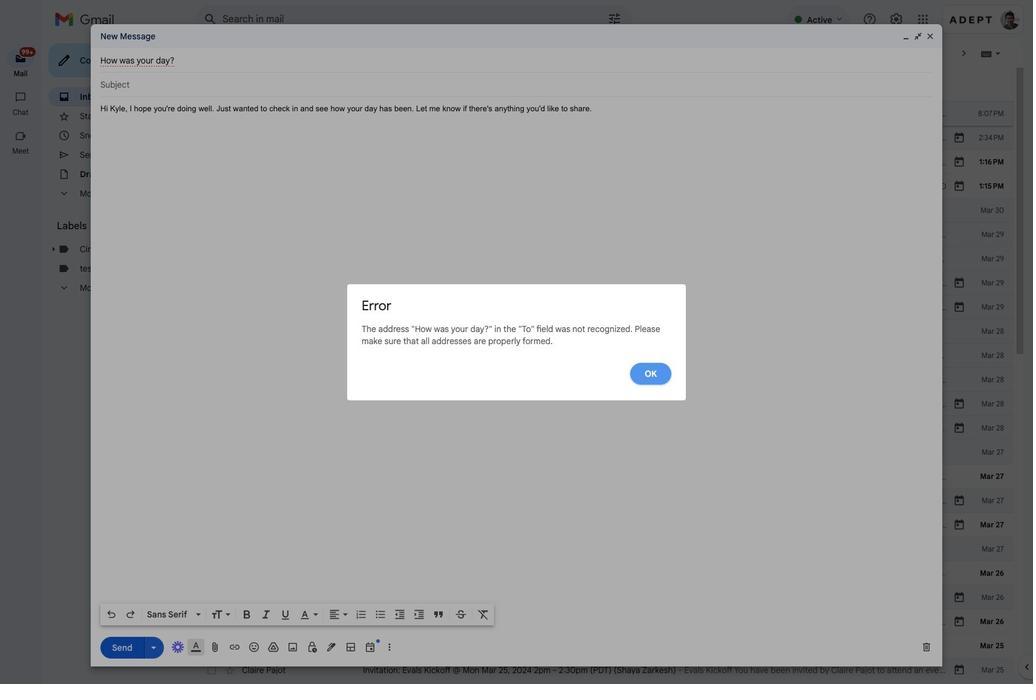 Task type: describe. For each thing, give the bounding box(es) containing it.
numbered list ‪(⌘⇧7)‬ image
[[355, 609, 367, 621]]

22 row from the top
[[196, 610, 1014, 634]]

settings image
[[889, 12, 904, 27]]

cell for eighth row from the top
[[242, 277, 363, 289]]

redo ‪(⌘y)‬ image
[[125, 609, 137, 621]]

17 row from the top
[[196, 489, 1014, 513]]

updates, one new message, tab
[[502, 68, 655, 102]]

minimize image
[[901, 31, 911, 41]]

bold ‪(⌘b)‬ image
[[241, 609, 253, 621]]

19 row from the top
[[196, 537, 1014, 561]]

cell for 12th row from the bottom
[[242, 398, 363, 410]]

promotions tab
[[349, 68, 502, 102]]

primary tab
[[196, 68, 348, 102]]

refresh image
[[242, 47, 254, 59]]

mail, 845 unread messages image
[[15, 50, 34, 62]]

1 row from the top
[[196, 102, 1014, 126]]

Search in mail search field
[[196, 5, 632, 34]]

close image
[[926, 31, 935, 41]]

15 row from the top
[[196, 440, 1014, 465]]

10 row from the top
[[196, 319, 1014, 344]]

24 row from the top
[[196, 658, 1014, 682]]

undo ‪(⌘z)‬ image
[[105, 609, 117, 621]]

20 row from the top
[[196, 561, 1014, 586]]

cell for 16th row from the bottom
[[242, 301, 363, 313]]

9 row from the top
[[196, 295, 1014, 319]]

14 row from the top
[[196, 416, 1014, 440]]

cell for 15th row from the bottom
[[242, 325, 363, 338]]

older image
[[958, 47, 970, 59]]



Task type: locate. For each thing, give the bounding box(es) containing it.
cell for 11th row from the top
[[242, 350, 363, 362]]

6 cell from the top
[[242, 398, 363, 410]]

indent more ‪(⌘])‬ image
[[413, 609, 425, 621]]

quote ‪(⌘⇧9)‬ image
[[433, 609, 445, 621]]

advanced search options image
[[603, 7, 627, 31]]

dialog
[[91, 24, 943, 667]]

row
[[196, 102, 1014, 126], [196, 126, 1014, 150], [196, 150, 1014, 174], [196, 174, 1014, 198], [196, 198, 1014, 223], [196, 223, 1014, 247], [196, 247, 1014, 271], [196, 271, 1014, 295], [196, 295, 1014, 319], [196, 319, 1014, 344], [196, 344, 1014, 368], [196, 368, 1014, 392], [196, 392, 1014, 416], [196, 416, 1014, 440], [196, 440, 1014, 465], [196, 465, 1014, 489], [196, 489, 1014, 513], [196, 513, 1014, 537], [196, 537, 1014, 561], [196, 561, 1014, 586], [196, 586, 1014, 610], [196, 610, 1014, 634], [196, 634, 1014, 658], [196, 658, 1014, 682]]

pop out image
[[913, 31, 923, 41]]

tab list
[[196, 68, 1014, 102]]

18 row from the top
[[196, 513, 1014, 537]]

3 cell from the top
[[242, 325, 363, 338]]

4 row from the top
[[196, 174, 1014, 198]]

11 row from the top
[[196, 344, 1014, 368]]

Subject field
[[100, 79, 933, 91]]

formatting options toolbar
[[100, 604, 494, 626]]

5 cell from the top
[[242, 374, 363, 386]]

discard draft ‪(⌘⇧d)‬ image
[[921, 641, 933, 653]]

5 row from the top
[[196, 198, 1014, 223]]

remove formatting ‪(⌘\)‬ image
[[477, 609, 489, 621]]

4 cell from the top
[[242, 350, 363, 362]]

13 row from the top
[[196, 392, 1014, 416]]

italic ‪(⌘i)‬ image
[[260, 609, 272, 621]]

3 row from the top
[[196, 150, 1014, 174]]

16 row from the top
[[196, 465, 1014, 489]]

1 cell from the top
[[242, 277, 363, 289]]

search in mail image
[[200, 8, 221, 30]]

2 cell from the top
[[242, 301, 363, 313]]

navigation
[[0, 39, 42, 684]]

23 row from the top
[[196, 634, 1014, 658]]

2 row from the top
[[196, 126, 1014, 150]]

8 row from the top
[[196, 271, 1014, 295]]

indent less ‪(⌘[)‬ image
[[394, 609, 406, 621]]

6 row from the top
[[196, 223, 1014, 247]]

cell for 13th row from the bottom
[[242, 374, 363, 386]]

alert dialog
[[347, 284, 686, 400]]

21 row from the top
[[196, 586, 1014, 610]]

bulleted list ‪(⌘⇧8)‬ image
[[374, 609, 387, 621]]

7 row from the top
[[196, 247, 1014, 271]]

underline ‪(⌘u)‬ image
[[279, 609, 292, 621]]

strikethrough ‪(⌘⇧x)‬ image
[[455, 609, 467, 621]]

heading
[[0, 69, 41, 79], [0, 108, 41, 117], [0, 146, 41, 156], [57, 220, 172, 232]]

12 row from the top
[[196, 368, 1014, 392]]

main content
[[196, 68, 1014, 684]]

cell
[[242, 277, 363, 289], [242, 301, 363, 313], [242, 325, 363, 338], [242, 350, 363, 362], [242, 374, 363, 386], [242, 398, 363, 410]]

gmail image
[[54, 7, 120, 31]]



Task type: vqa. For each thing, say whether or not it's contained in the screenshot.
Search in mail search field
yes



